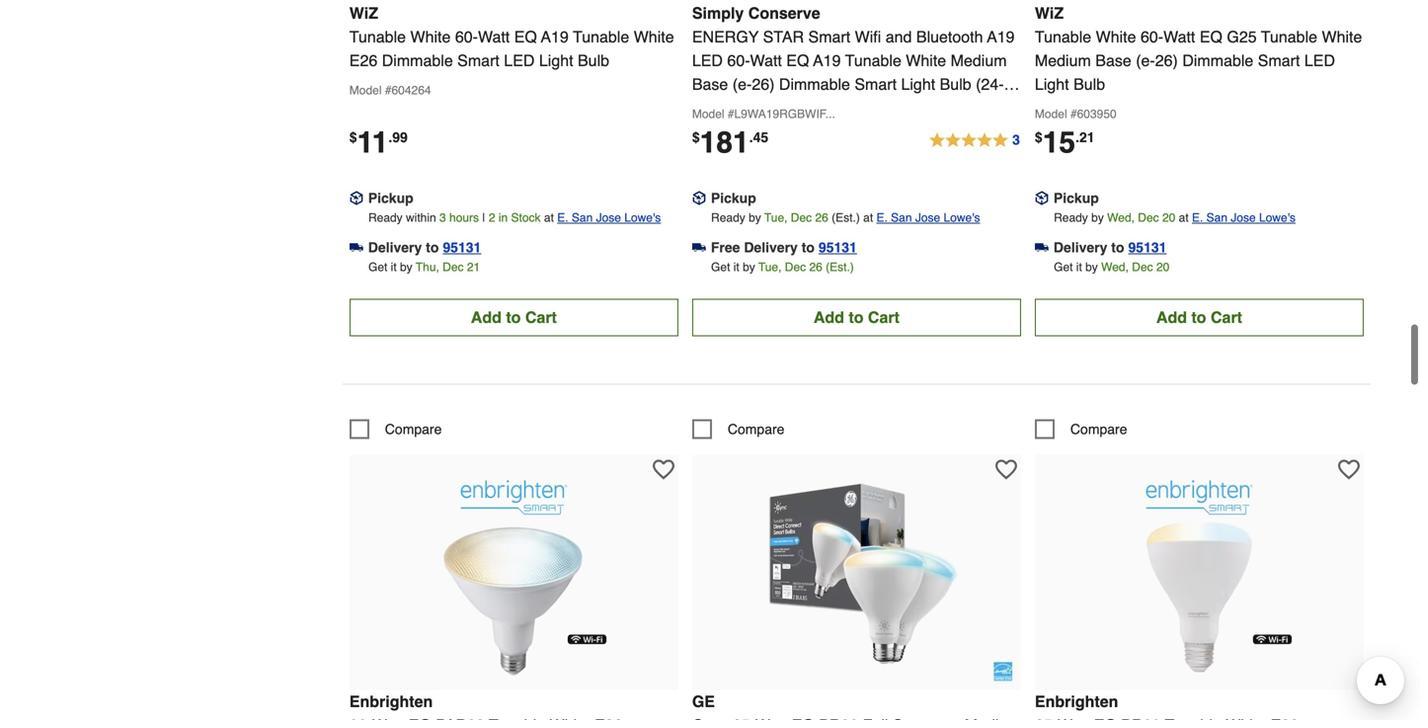 Task type: locate. For each thing, give the bounding box(es) containing it.
0 horizontal spatial add to cart
[[471, 308, 557, 326]]

pickup
[[368, 190, 414, 206], [711, 190, 756, 206], [1054, 190, 1099, 206]]

3 led from the left
[[1305, 51, 1335, 70]]

1 horizontal spatial e.
[[877, 211, 888, 225]]

dec up free delivery to 95131
[[791, 211, 812, 225]]

2 horizontal spatial it
[[1076, 260, 1082, 274]]

delivery to 95131 up get it by wed, dec 20
[[1054, 239, 1167, 255]]

add to cart button
[[349, 299, 678, 336], [692, 299, 1021, 336], [1035, 299, 1364, 336]]

2 horizontal spatial compare
[[1071, 421, 1128, 437]]

3 ready from the left
[[1054, 211, 1088, 225]]

|
[[482, 211, 486, 225]]

1 horizontal spatial jose
[[916, 211, 941, 225]]

wed, up get it by wed, dec 20
[[1107, 211, 1135, 225]]

1 horizontal spatial compare
[[728, 421, 785, 437]]

95131 button up "21"
[[443, 237, 481, 257]]

$ inside $ 15 .21
[[1035, 129, 1043, 145]]

1 get from the left
[[368, 260, 388, 274]]

add
[[471, 308, 502, 326], [814, 308, 844, 326], [1157, 308, 1187, 326]]

enbrighten link
[[349, 692, 678, 720], [1035, 692, 1364, 720]]

1 san from the left
[[572, 211, 593, 225]]

95131 button
[[443, 237, 481, 257], [819, 237, 857, 257], [1129, 237, 1167, 257]]

delivery to 95131 up get it by thu, dec 21
[[368, 239, 481, 255]]

1 vertical spatial 26
[[809, 260, 823, 274]]

model up 181
[[692, 107, 725, 121]]

energy
[[692, 28, 759, 46]]

1 delivery to 95131 from the left
[[368, 239, 481, 255]]

by down ready by wed, dec 20 at e. san jose lowe's
[[1086, 260, 1098, 274]]

1 horizontal spatial #
[[728, 107, 734, 121]]

2 horizontal spatial e.
[[1192, 211, 1203, 225]]

a19 inside the wiz tunable white 60-watt eq a19 tunable white e26 dimmable smart led light bulb
[[541, 28, 569, 46]]

by up get it by wed, dec 20
[[1092, 211, 1104, 225]]

2 95131 button from the left
[[819, 237, 857, 257]]

95131
[[443, 239, 481, 255], [819, 239, 857, 255], [1129, 239, 1167, 255]]

(est.) up free delivery to 95131
[[832, 211, 860, 225]]

2 horizontal spatial dimmable
[[1183, 51, 1254, 70]]

# up .99 at the top of page
[[385, 83, 392, 97]]

san
[[572, 211, 593, 225], [891, 211, 912, 225], [1207, 211, 1228, 225]]

0 horizontal spatial it
[[391, 260, 397, 274]]

3 at from the left
[[1179, 211, 1189, 225]]

wed,
[[1107, 211, 1135, 225], [1102, 260, 1129, 274]]

compare for 1003091818 element
[[728, 421, 785, 437]]

white
[[410, 28, 451, 46], [634, 28, 674, 46], [1096, 28, 1136, 46], [1322, 28, 1363, 46], [906, 51, 946, 70]]

medium
[[951, 51, 1007, 70], [1035, 51, 1091, 70]]

delivery up get it by thu, dec 21
[[368, 239, 422, 255]]

60-
[[455, 28, 478, 46], [1141, 28, 1164, 46], [727, 51, 750, 70]]

compare inside 1003091818 element
[[728, 421, 785, 437]]

dec up get it by wed, dec 20
[[1138, 211, 1159, 225]]

jose
[[596, 211, 621, 225], [916, 211, 941, 225], [1231, 211, 1256, 225]]

$ inside $ 181 .45
[[692, 129, 700, 145]]

truck filled image
[[349, 241, 363, 254], [1035, 241, 1049, 254]]

enbrighten
[[349, 692, 433, 711], [1035, 692, 1119, 711]]

2 add from the left
[[814, 308, 844, 326]]

60- inside wiz tunable white 60-watt eq g25 tunable white medium base (e-26) dimmable smart led light bulb
[[1141, 28, 1164, 46]]

1 horizontal spatial medium
[[1035, 51, 1091, 70]]

and
[[886, 28, 912, 46]]

model for tunable white 60-watt eq g25 tunable white medium base (e-26) dimmable smart led light bulb
[[1035, 107, 1067, 121]]

1 horizontal spatial watt
[[750, 51, 782, 70]]

1 pickup image from the left
[[692, 191, 706, 205]]

1 it from the left
[[391, 260, 397, 274]]

0 horizontal spatial (e-
[[733, 75, 752, 93]]

pickup up free
[[711, 190, 756, 206]]

2 horizontal spatial at
[[1179, 211, 1189, 225]]

ready up get it by wed, dec 20
[[1054, 211, 1088, 225]]

0 horizontal spatial get
[[368, 260, 388, 274]]

(est.) down ready by tue, dec 26 (est.) at e. san jose lowe's
[[826, 260, 854, 274]]

free delivery to 95131
[[711, 239, 857, 255]]

3 95131 from the left
[[1129, 239, 1167, 255]]

medium up 'model # 603950'
[[1035, 51, 1091, 70]]

1 horizontal spatial enbrighten
[[1035, 692, 1119, 711]]

base
[[1096, 51, 1132, 70], [692, 75, 728, 93]]

3 delivery from the left
[[1054, 239, 1108, 255]]

model down 'e26'
[[349, 83, 382, 97]]

1 medium from the left
[[951, 51, 1007, 70]]

get for get it by tue, dec 26 (est.)
[[711, 260, 730, 274]]

1 jose from the left
[[596, 211, 621, 225]]

60- for smart
[[455, 28, 478, 46]]

medium inside simply conserve energy star smart wifi and bluetooth a19 led 60-watt eq a19 tunable white medium base (e-26) dimmable smart light bulb (24- pack) model # l9wa19rgbwif...
[[951, 51, 1007, 70]]

2 horizontal spatial model
[[1035, 107, 1067, 121]]

dimmable up 604264
[[382, 51, 453, 70]]

get it by tue, dec 26 (est.)
[[711, 260, 854, 274]]

0 vertical spatial (est.)
[[832, 211, 860, 225]]

tunable inside simply conserve energy star smart wifi and bluetooth a19 led 60-watt eq a19 tunable white medium base (e-26) dimmable smart light bulb (24- pack) model # l9wa19rgbwif...
[[845, 51, 902, 70]]

pickup image up truck filled icon
[[692, 191, 706, 205]]

3 95131 button from the left
[[1129, 237, 1167, 257]]

pickup down $ 15 .21
[[1054, 190, 1099, 206]]

1 horizontal spatial 95131
[[819, 239, 857, 255]]

2 horizontal spatial watt
[[1164, 28, 1196, 46]]

0 horizontal spatial e. san jose lowe's button
[[557, 208, 661, 228]]

actual price $11.99 element
[[349, 125, 408, 159]]

0 vertical spatial (e-
[[1136, 51, 1155, 70]]

0 horizontal spatial pickup
[[368, 190, 414, 206]]

0 horizontal spatial 60-
[[455, 28, 478, 46]]

26) inside wiz tunable white 60-watt eq g25 tunable white medium base (e-26) dimmable smart led light bulb
[[1155, 51, 1178, 70]]

wed, down ready by wed, dec 20 at e. san jose lowe's
[[1102, 260, 1129, 274]]

95131 down ready by tue, dec 26 (est.) at e. san jose lowe's
[[819, 239, 857, 255]]

1 horizontal spatial san
[[891, 211, 912, 225]]

1 horizontal spatial add to cart button
[[692, 299, 1021, 336]]

2 horizontal spatial $
[[1035, 129, 1043, 145]]

lowe's
[[625, 211, 661, 225], [944, 211, 980, 225], [1259, 211, 1296, 225]]

smart
[[809, 28, 851, 46], [458, 51, 500, 70], [1258, 51, 1300, 70], [855, 75, 897, 93]]

enbrighten for 2nd enbrighten link
[[1035, 692, 1119, 711]]

wiz inside the wiz tunable white 60-watt eq a19 tunable white e26 dimmable smart led light bulb
[[349, 4, 378, 22]]

pickup image
[[349, 191, 363, 205]]

wiz inside wiz tunable white 60-watt eq g25 tunable white medium base (e-26) dimmable smart led light bulb
[[1035, 4, 1064, 22]]

2 horizontal spatial jose
[[1231, 211, 1256, 225]]

model up 15
[[1035, 107, 1067, 121]]

1 led from the left
[[504, 51, 535, 70]]

ready
[[368, 211, 403, 225], [711, 211, 746, 225], [1054, 211, 1088, 225]]

enbrighten 65-watt eq br30 tunable white e26 dimmable smart led light bulb image
[[1091, 465, 1308, 682]]

wifi
[[855, 28, 881, 46]]

ge cync 65-watt eq br30 full spectrum medium base (e-26) dimmable smart led light bulb (2-pack) image
[[748, 465, 965, 682]]

it for thu, dec 21
[[391, 260, 397, 274]]

3 cart from the left
[[1211, 308, 1243, 326]]

3 pickup from the left
[[1054, 190, 1099, 206]]

2 truck filled image from the left
[[1035, 241, 1049, 254]]

ready by tue, dec 26 (est.) at e. san jose lowe's
[[711, 211, 980, 225]]

0 horizontal spatial bulb
[[578, 51, 609, 70]]

white inside simply conserve energy star smart wifi and bluetooth a19 led 60-watt eq a19 tunable white medium base (e-26) dimmable smart light bulb (24- pack) model # l9wa19rgbwif...
[[906, 51, 946, 70]]

energy star qualified image
[[994, 662, 1013, 681]]

1 horizontal spatial model
[[692, 107, 725, 121]]

2 delivery from the left
[[744, 239, 798, 255]]

2 horizontal spatial san
[[1207, 211, 1228, 225]]

95131 button down ready by wed, dec 20 at e. san jose lowe's
[[1129, 237, 1167, 257]]

2 medium from the left
[[1035, 51, 1091, 70]]

2 horizontal spatial led
[[1305, 51, 1335, 70]]

ready by wed, dec 20 at e. san jose lowe's
[[1054, 211, 1296, 225]]

base inside wiz tunable white 60-watt eq g25 tunable white medium base (e-26) dimmable smart led light bulb
[[1096, 51, 1132, 70]]

2 heart outline image from the left
[[996, 459, 1017, 480]]

0 horizontal spatial enbrighten link
[[349, 692, 678, 720]]

led inside the wiz tunable white 60-watt eq a19 tunable white e26 dimmable smart led light bulb
[[504, 51, 535, 70]]

1 horizontal spatial 60-
[[727, 51, 750, 70]]

pickup image for delivery
[[1035, 191, 1049, 205]]

bulb
[[578, 51, 609, 70], [940, 75, 972, 93], [1074, 75, 1105, 93]]

pickup right pickup image in the left of the page
[[368, 190, 414, 206]]

1 horizontal spatial led
[[692, 51, 723, 70]]

1 horizontal spatial heart outline image
[[996, 459, 1017, 480]]

add for 3rd add to cart button from right
[[471, 308, 502, 326]]

dec down free delivery to 95131
[[785, 260, 806, 274]]

cart
[[525, 308, 557, 326], [868, 308, 900, 326], [1211, 308, 1243, 326]]

26
[[815, 211, 829, 225], [809, 260, 823, 274]]

2 horizontal spatial #
[[1071, 107, 1077, 121]]

dec for ready by tue, dec 26 (est.) at e. san jose lowe's
[[785, 260, 806, 274]]

0 horizontal spatial medium
[[951, 51, 1007, 70]]

pickup image for free
[[692, 191, 706, 205]]

watt inside the wiz tunable white 60-watt eq a19 tunable white e26 dimmable smart led light bulb
[[478, 28, 510, 46]]

0 horizontal spatial pickup image
[[692, 191, 706, 205]]

e. san jose lowe's button
[[557, 208, 661, 228], [877, 208, 980, 228], [1192, 208, 1296, 228]]

$ for 181
[[692, 129, 700, 145]]

11
[[357, 125, 389, 159]]

0 horizontal spatial lowe's
[[625, 211, 661, 225]]

$ down 'model # 603950'
[[1035, 129, 1043, 145]]

1 delivery from the left
[[368, 239, 422, 255]]

dec
[[791, 211, 812, 225], [1138, 211, 1159, 225], [443, 260, 464, 274], [785, 260, 806, 274], [1132, 260, 1153, 274]]

by left thu,
[[400, 260, 413, 274]]

3 left the hours on the top
[[440, 211, 446, 225]]

1 add from the left
[[471, 308, 502, 326]]

60- inside simply conserve energy star smart wifi and bluetooth a19 led 60-watt eq a19 tunable white medium base (e-26) dimmable smart light bulb (24- pack) model # l9wa19rgbwif...
[[727, 51, 750, 70]]

604264
[[392, 83, 431, 97]]

1 compare from the left
[[385, 421, 442, 437]]

0 horizontal spatial san
[[572, 211, 593, 225]]

delivery up get it by wed, dec 20
[[1054, 239, 1108, 255]]

3
[[1013, 132, 1020, 148], [440, 211, 446, 225]]

0 horizontal spatial a19
[[541, 28, 569, 46]]

dec down ready by wed, dec 20 at e. san jose lowe's
[[1132, 260, 1153, 274]]

add to cart
[[471, 308, 557, 326], [814, 308, 900, 326], [1157, 308, 1243, 326]]

2 wiz from the left
[[1035, 4, 1064, 22]]

at
[[544, 211, 554, 225], [863, 211, 873, 225], [1179, 211, 1189, 225]]

heart outline image
[[1338, 459, 1360, 480]]

0 horizontal spatial e.
[[557, 211, 569, 225]]

pickup image down 15
[[1035, 191, 1049, 205]]

2 horizontal spatial bulb
[[1074, 75, 1105, 93]]

(est.)
[[832, 211, 860, 225], [826, 260, 854, 274]]

0 horizontal spatial watt
[[478, 28, 510, 46]]

3 e. san jose lowe's button from the left
[[1192, 208, 1296, 228]]

1 $ from the left
[[349, 129, 357, 145]]

0 horizontal spatial heart outline image
[[653, 459, 674, 480]]

95131 for get it by thu, dec 21
[[443, 239, 481, 255]]

26)
[[1155, 51, 1178, 70], [752, 75, 775, 93]]

0 horizontal spatial wiz
[[349, 4, 378, 22]]

eq inside the wiz tunable white 60-watt eq a19 tunable white e26 dimmable smart led light bulb
[[514, 28, 537, 46]]

0 horizontal spatial ready
[[368, 211, 403, 225]]

tue, down free delivery to 95131
[[759, 260, 782, 274]]

eq inside wiz tunable white 60-watt eq g25 tunable white medium base (e-26) dimmable smart led light bulb
[[1200, 28, 1223, 46]]

1 enbrighten from the left
[[349, 692, 433, 711]]

2 ready from the left
[[711, 211, 746, 225]]

2 pickup from the left
[[711, 190, 756, 206]]

by
[[749, 211, 761, 225], [1092, 211, 1104, 225], [400, 260, 413, 274], [743, 260, 755, 274], [1086, 260, 1098, 274]]

delivery to 95131
[[368, 239, 481, 255], [1054, 239, 1167, 255]]

dec left "21"
[[443, 260, 464, 274]]

3 add from the left
[[1157, 308, 1187, 326]]

compare
[[385, 421, 442, 437], [728, 421, 785, 437], [1071, 421, 1128, 437]]

compare for 5001963619 element
[[385, 421, 442, 437]]

26) inside simply conserve energy star smart wifi and bluetooth a19 led 60-watt eq a19 tunable white medium base (e-26) dimmable smart light bulb (24- pack) model # l9wa19rgbwif...
[[752, 75, 775, 93]]

dec for ready within 3 hours | 2 in stock at e. san jose lowe's
[[443, 260, 464, 274]]

2 get from the left
[[711, 260, 730, 274]]

compare inside 5001963619 element
[[385, 421, 442, 437]]

60- for (e-
[[1141, 28, 1164, 46]]

by down free delivery to 95131
[[743, 260, 755, 274]]

1 horizontal spatial pickup
[[711, 190, 756, 206]]

2 add to cart button from the left
[[692, 299, 1021, 336]]

3 button
[[929, 129, 1021, 152]]

tue,
[[765, 211, 788, 225], [759, 260, 782, 274]]

add down get it by tue, dec 26 (est.)
[[814, 308, 844, 326]]

1 horizontal spatial delivery
[[744, 239, 798, 255]]

3 left 15
[[1013, 132, 1020, 148]]

0 horizontal spatial #
[[385, 83, 392, 97]]

2 delivery to 95131 from the left
[[1054, 239, 1167, 255]]

95131 button down ready by tue, dec 26 (est.) at e. san jose lowe's
[[819, 237, 857, 257]]

1 95131 button from the left
[[443, 237, 481, 257]]

$ left .99 at the top of page
[[349, 129, 357, 145]]

dimmable down "g25"
[[1183, 51, 1254, 70]]

0 horizontal spatial $
[[349, 129, 357, 145]]

1 cart from the left
[[525, 308, 557, 326]]

delivery
[[368, 239, 422, 255], [744, 239, 798, 255], [1054, 239, 1108, 255]]

# up .21
[[1071, 107, 1077, 121]]

watt for 26)
[[1164, 28, 1196, 46]]

get it by thu, dec 21
[[368, 260, 480, 274]]

eq for a19
[[514, 28, 537, 46]]

95131 button for 21
[[443, 237, 481, 257]]

get
[[368, 260, 388, 274], [711, 260, 730, 274], [1054, 260, 1073, 274]]

2 enbrighten link from the left
[[1035, 692, 1364, 720]]

delivery to 95131 for thu, dec 21
[[368, 239, 481, 255]]

0 horizontal spatial 26)
[[752, 75, 775, 93]]

2 $ from the left
[[692, 129, 700, 145]]

1 95131 from the left
[[443, 239, 481, 255]]

95131 down ready by wed, dec 20 at e. san jose lowe's
[[1129, 239, 1167, 255]]

compare inside the 5001988385 element
[[1071, 421, 1128, 437]]

to
[[426, 239, 439, 255], [802, 239, 815, 255], [1112, 239, 1125, 255], [506, 308, 521, 326], [849, 308, 864, 326], [1192, 308, 1207, 326]]

$ for 15
[[1035, 129, 1043, 145]]

2 compare from the left
[[728, 421, 785, 437]]

e.
[[557, 211, 569, 225], [877, 211, 888, 225], [1192, 211, 1203, 225]]

led
[[504, 51, 535, 70], [692, 51, 723, 70], [1305, 51, 1335, 70]]

pickup for ready within 3 hours | 2 in stock at e. san jose lowe's
[[368, 190, 414, 206]]

medium up the (24-
[[951, 51, 1007, 70]]

2 horizontal spatial ready
[[1054, 211, 1088, 225]]

2 horizontal spatial cart
[[1211, 308, 1243, 326]]

3 compare from the left
[[1071, 421, 1128, 437]]

heart outline image
[[653, 459, 674, 480], [996, 459, 1017, 480]]

bulb inside simply conserve energy star smart wifi and bluetooth a19 led 60-watt eq a19 tunable white medium base (e-26) dimmable smart light bulb (24- pack) model # l9wa19rgbwif...
[[940, 75, 972, 93]]

1003091818 element
[[692, 419, 785, 439]]

0 horizontal spatial dimmable
[[382, 51, 453, 70]]

2 e. san jose lowe's button from the left
[[877, 208, 980, 228]]

0 horizontal spatial base
[[692, 75, 728, 93]]

2 at from the left
[[863, 211, 873, 225]]

3 $ from the left
[[1035, 129, 1043, 145]]

1 horizontal spatial bulb
[[940, 75, 972, 93]]

wiz
[[349, 4, 378, 22], [1035, 4, 1064, 22]]

model # 604264
[[349, 83, 431, 97]]

2 horizontal spatial add to cart button
[[1035, 299, 1364, 336]]

base up pack)
[[692, 75, 728, 93]]

0 horizontal spatial delivery to 95131
[[368, 239, 481, 255]]

1 vertical spatial 3
[[440, 211, 446, 225]]

gecync 65-watt eq br30 full spectrum medium base (e-26) dimmable smart led light bulb (2-pack) element
[[692, 455, 1021, 690]]

1 horizontal spatial lowe's
[[944, 211, 980, 225]]

0 horizontal spatial led
[[504, 51, 535, 70]]

tunable
[[349, 28, 406, 46], [573, 28, 629, 46], [1035, 28, 1092, 46], [1261, 28, 1318, 46], [845, 51, 902, 70]]

e26
[[349, 51, 378, 70]]

add for second add to cart button from the left
[[814, 308, 844, 326]]

1 horizontal spatial 26)
[[1155, 51, 1178, 70]]

2 horizontal spatial pickup
[[1054, 190, 1099, 206]]

get it by wed, dec 20
[[1054, 260, 1170, 274]]

$
[[349, 129, 357, 145], [692, 129, 700, 145], [1035, 129, 1043, 145]]

get for get it by wed, dec 20
[[1054, 260, 1073, 274]]

2 horizontal spatial 95131 button
[[1129, 237, 1167, 257]]

by for ready by wed, dec 20 at e. san jose lowe's
[[1086, 260, 1098, 274]]

2 horizontal spatial add
[[1157, 308, 1187, 326]]

2 enbrighten from the left
[[1035, 692, 1119, 711]]

it
[[391, 260, 397, 274], [734, 260, 740, 274], [1076, 260, 1082, 274]]

1 heart outline image from the left
[[653, 459, 674, 480]]

1 horizontal spatial it
[[734, 260, 740, 274]]

eq inside simply conserve energy star smart wifi and bluetooth a19 led 60-watt eq a19 tunable white medium base (e-26) dimmable smart light bulb (24- pack) model # l9wa19rgbwif...
[[787, 51, 809, 70]]

# inside simply conserve energy star smart wifi and bluetooth a19 led 60-watt eq a19 tunable white medium base (e-26) dimmable smart light bulb (24- pack) model # l9wa19rgbwif...
[[728, 107, 734, 121]]

#
[[385, 83, 392, 97], [728, 107, 734, 121], [1071, 107, 1077, 121]]

1 horizontal spatial pickup image
[[1035, 191, 1049, 205]]

truck filled image for get it by wed, dec 20
[[1035, 241, 1049, 254]]

0 horizontal spatial 95131 button
[[443, 237, 481, 257]]

it for wed, dec 20
[[1076, 260, 1082, 274]]

wiz for wiz tunable white 60-watt eq g25 tunable white medium base (e-26) dimmable smart led light bulb
[[1035, 4, 1064, 22]]

26 up free delivery to 95131
[[815, 211, 829, 225]]

$ for 11
[[349, 129, 357, 145]]

$ 11 .99
[[349, 125, 408, 159]]

eq
[[514, 28, 537, 46], [1200, 28, 1223, 46], [787, 51, 809, 70]]

0 horizontal spatial enbrighten
[[349, 692, 433, 711]]

pickup image
[[692, 191, 706, 205], [1035, 191, 1049, 205]]

2 horizontal spatial get
[[1054, 260, 1073, 274]]

1 pickup from the left
[[368, 190, 414, 206]]

26 down free delivery to 95131
[[809, 260, 823, 274]]

delivery up get it by tue, dec 26 (est.)
[[744, 239, 798, 255]]

$ down pack)
[[692, 129, 700, 145]]

2 horizontal spatial 95131
[[1129, 239, 1167, 255]]

enbrighten 90-watt eq par38 tunable white e26 dimmable smart led light bulb image
[[405, 465, 623, 682]]

ready left within
[[368, 211, 403, 225]]

tue, up free delivery to 95131
[[765, 211, 788, 225]]

1 e. san jose lowe's button from the left
[[557, 208, 661, 228]]

2 horizontal spatial eq
[[1200, 28, 1223, 46]]

181
[[700, 125, 749, 159]]

1 horizontal spatial add to cart
[[814, 308, 900, 326]]

0 horizontal spatial add
[[471, 308, 502, 326]]

light
[[539, 51, 573, 70], [901, 75, 936, 93], [1035, 75, 1069, 93]]

0 horizontal spatial at
[[544, 211, 554, 225]]

20 up get it by wed, dec 20
[[1163, 211, 1176, 225]]

1 horizontal spatial enbrighten link
[[1035, 692, 1364, 720]]

1 horizontal spatial at
[[863, 211, 873, 225]]

medium inside wiz tunable white 60-watt eq g25 tunable white medium base (e-26) dimmable smart led light bulb
[[1035, 51, 1091, 70]]

$ inside $ 11 .99
[[349, 129, 357, 145]]

5001963619 element
[[349, 419, 442, 439]]

watt
[[478, 28, 510, 46], [1164, 28, 1196, 46], [750, 51, 782, 70]]

3 inside the "5 stars" image
[[1013, 132, 1020, 148]]

1 vertical spatial 26)
[[752, 75, 775, 93]]

3 it from the left
[[1076, 260, 1082, 274]]

1 horizontal spatial a19
[[813, 51, 841, 70]]

1 vertical spatial (e-
[[733, 75, 752, 93]]

dimmable up the l9wa19rgbwif...
[[779, 75, 850, 93]]

20 down ready by wed, dec 20 at e. san jose lowe's
[[1157, 260, 1170, 274]]

watt inside wiz tunable white 60-watt eq g25 tunable white medium base (e-26) dimmable smart led light bulb
[[1164, 28, 1196, 46]]

2 it from the left
[[734, 260, 740, 274]]

0 horizontal spatial truck filled image
[[349, 241, 363, 254]]

95131 button for 26
[[819, 237, 857, 257]]

1 horizontal spatial add
[[814, 308, 844, 326]]

95131 up "21"
[[443, 239, 481, 255]]

(e-
[[1136, 51, 1155, 70], [733, 75, 752, 93]]

.99
[[389, 129, 408, 145]]

dimmable inside simply conserve energy star smart wifi and bluetooth a19 led 60-watt eq a19 tunable white medium base (e-26) dimmable smart light bulb (24- pack) model # l9wa19rgbwif...
[[779, 75, 850, 93]]

simply conserve energy star smart wifi and bluetooth a19 led 60-watt eq a19 tunable white medium base (e-26) dimmable smart light bulb (24- pack) model # l9wa19rgbwif...
[[692, 4, 1015, 121]]

1 horizontal spatial truck filled image
[[1035, 241, 1049, 254]]

2 horizontal spatial add to cart
[[1157, 308, 1243, 326]]

model
[[349, 83, 382, 97], [692, 107, 725, 121], [1035, 107, 1067, 121]]

delivery for get it by thu, dec 21
[[368, 239, 422, 255]]

dimmable
[[382, 51, 453, 70], [1183, 51, 1254, 70], [779, 75, 850, 93]]

3 get from the left
[[1054, 260, 1073, 274]]

a19
[[541, 28, 569, 46], [987, 28, 1015, 46], [813, 51, 841, 70]]

2 pickup image from the left
[[1035, 191, 1049, 205]]

1 horizontal spatial 95131 button
[[819, 237, 857, 257]]

1 horizontal spatial base
[[1096, 51, 1132, 70]]

1 wiz from the left
[[349, 4, 378, 22]]

1 at from the left
[[544, 211, 554, 225]]

ready up free
[[711, 211, 746, 225]]

base up 603950
[[1096, 51, 1132, 70]]

3 e. from the left
[[1192, 211, 1203, 225]]

delivery to 95131 for wed, dec 20
[[1054, 239, 1167, 255]]

(e- inside wiz tunable white 60-watt eq g25 tunable white medium base (e-26) dimmable smart led light bulb
[[1136, 51, 1155, 70]]

ready within 3 hours | 2 in stock at e. san jose lowe's
[[368, 211, 661, 225]]

add down "21"
[[471, 308, 502, 326]]

# up actual price $181.45 element
[[728, 107, 734, 121]]

1 truck filled image from the left
[[349, 241, 363, 254]]

20
[[1163, 211, 1176, 225], [1157, 260, 1170, 274]]

1 horizontal spatial ready
[[711, 211, 746, 225]]

add down get it by wed, dec 20
[[1157, 308, 1187, 326]]

60- inside the wiz tunable white 60-watt eq a19 tunable white e26 dimmable smart led light bulb
[[455, 28, 478, 46]]

2 led from the left
[[692, 51, 723, 70]]

0 horizontal spatial 3
[[440, 211, 446, 225]]

light inside simply conserve energy star smart wifi and bluetooth a19 led 60-watt eq a19 tunable white medium base (e-26) dimmable smart light bulb (24- pack) model # l9wa19rgbwif...
[[901, 75, 936, 93]]

(24-
[[976, 75, 1004, 93]]

1 ready from the left
[[368, 211, 403, 225]]

0 horizontal spatial cart
[[525, 308, 557, 326]]



Task type: describe. For each thing, give the bounding box(es) containing it.
pack)
[[692, 99, 733, 117]]

dec for ready by wed, dec 20 at e. san jose lowe's
[[1132, 260, 1153, 274]]

(e- inside simply conserve energy star smart wifi and bluetooth a19 led 60-watt eq a19 tunable white medium base (e-26) dimmable smart light bulb (24- pack) model # l9wa19rgbwif...
[[733, 75, 752, 93]]

15
[[1043, 125, 1076, 159]]

1 add to cart from the left
[[471, 308, 557, 326]]

3 san from the left
[[1207, 211, 1228, 225]]

truck filled image
[[692, 241, 706, 254]]

ge link
[[692, 692, 1021, 720]]

# for wiz tunable white 60-watt eq a19 tunable white e26 dimmable smart led light bulb
[[385, 83, 392, 97]]

e. san jose lowe's button for lowe's
[[877, 208, 980, 228]]

1 vertical spatial tue,
[[759, 260, 782, 274]]

smart inside wiz tunable white 60-watt eq g25 tunable white medium base (e-26) dimmable smart led light bulb
[[1258, 51, 1300, 70]]

$ 181 .45
[[692, 125, 769, 159]]

pickup for ready by wed, dec 20 at e. san jose lowe's
[[1054, 190, 1099, 206]]

1 lowe's from the left
[[625, 211, 661, 225]]

3 jose from the left
[[1231, 211, 1256, 225]]

wiz tunable white 60-watt eq g25 tunable white medium base (e-26) dimmable smart led light bulb
[[1035, 4, 1363, 93]]

model for tunable white 60-watt eq a19 tunable white e26 dimmable smart led light bulb
[[349, 83, 382, 97]]

5001988385 element
[[1035, 419, 1128, 439]]

smart inside the wiz tunable white 60-watt eq a19 tunable white e26 dimmable smart led light bulb
[[458, 51, 500, 70]]

ge
[[692, 692, 715, 711]]

compare for the 5001988385 element
[[1071, 421, 1128, 437]]

0 vertical spatial 26
[[815, 211, 829, 225]]

by for ready within 3 hours | 2 in stock at e. san jose lowe's
[[400, 260, 413, 274]]

1 vertical spatial wed,
[[1102, 260, 1129, 274]]

2 san from the left
[[891, 211, 912, 225]]

2 e. from the left
[[877, 211, 888, 225]]

eq for g25
[[1200, 28, 1223, 46]]

bulb inside wiz tunable white 60-watt eq g25 tunable white medium base (e-26) dimmable smart led light bulb
[[1074, 75, 1105, 93]]

1 vertical spatial (est.)
[[826, 260, 854, 274]]

led inside wiz tunable white 60-watt eq g25 tunable white medium base (e-26) dimmable smart led light bulb
[[1305, 51, 1335, 70]]

1 enbrighten link from the left
[[349, 692, 678, 720]]

$ 15 .21
[[1035, 125, 1095, 159]]

model inside simply conserve energy star smart wifi and bluetooth a19 led 60-watt eq a19 tunable white medium base (e-26) dimmable smart light bulb (24- pack) model # l9wa19rgbwif...
[[692, 107, 725, 121]]

2 add to cart from the left
[[814, 308, 900, 326]]

thu,
[[416, 260, 439, 274]]

delivery for get it by wed, dec 20
[[1054, 239, 1108, 255]]

get for get it by thu, dec 21
[[368, 260, 388, 274]]

simply
[[692, 4, 744, 22]]

ready for ready within 3 hours | 2 in stock at e. san jose lowe's
[[368, 211, 403, 225]]

0 vertical spatial tue,
[[765, 211, 788, 225]]

light inside the wiz tunable white 60-watt eq a19 tunable white e26 dimmable smart led light bulb
[[539, 51, 573, 70]]

watt inside simply conserve energy star smart wifi and bluetooth a19 led 60-watt eq a19 tunable white medium base (e-26) dimmable smart light bulb (24- pack) model # l9wa19rgbwif...
[[750, 51, 782, 70]]

21
[[467, 260, 480, 274]]

2 lowe's from the left
[[944, 211, 980, 225]]

in
[[499, 211, 508, 225]]

bulb inside the wiz tunable white 60-watt eq a19 tunable white e26 dimmable smart led light bulb
[[578, 51, 609, 70]]

5 stars image
[[929, 129, 1021, 152]]

# for wiz tunable white 60-watt eq g25 tunable white medium base (e-26) dimmable smart led light bulb
[[1071, 107, 1077, 121]]

stock
[[511, 211, 541, 225]]

3 add to cart from the left
[[1157, 308, 1243, 326]]

2 95131 from the left
[[819, 239, 857, 255]]

wiz for wiz tunable white 60-watt eq a19 tunable white e26 dimmable smart led light bulb
[[349, 4, 378, 22]]

wiz tunable white 60-watt eq a19 tunable white e26 dimmable smart led light bulb
[[349, 4, 674, 70]]

within
[[406, 211, 436, 225]]

watt for led
[[478, 28, 510, 46]]

actual price $181.45 element
[[692, 125, 769, 159]]

conserve
[[749, 4, 821, 22]]

3 lowe's from the left
[[1259, 211, 1296, 225]]

e. san jose lowe's button for san
[[557, 208, 661, 228]]

enbrighten for 2nd enbrighten link from right
[[349, 692, 433, 711]]

dimmable inside wiz tunable white 60-watt eq g25 tunable white medium base (e-26) dimmable smart led light bulb
[[1183, 51, 1254, 70]]

1 e. from the left
[[557, 211, 569, 225]]

light inside wiz tunable white 60-watt eq g25 tunable white medium base (e-26) dimmable smart led light bulb
[[1035, 75, 1069, 93]]

2
[[489, 211, 495, 225]]

free
[[711, 239, 740, 255]]

l9wa19rgbwif...
[[734, 107, 835, 121]]

by for ready by tue, dec 26 (est.) at e. san jose lowe's
[[743, 260, 755, 274]]

g25
[[1227, 28, 1257, 46]]

.21
[[1076, 129, 1095, 145]]

base inside simply conserve energy star smart wifi and bluetooth a19 led 60-watt eq a19 tunable white medium base (e-26) dimmable smart light bulb (24- pack) model # l9wa19rgbwif...
[[692, 75, 728, 93]]

ready for ready by tue, dec 26 (est.) at e. san jose lowe's
[[711, 211, 746, 225]]

ready for ready by wed, dec 20 at e. san jose lowe's
[[1054, 211, 1088, 225]]

by up free delivery to 95131
[[749, 211, 761, 225]]

bluetooth
[[917, 28, 983, 46]]

0 vertical spatial wed,
[[1107, 211, 1135, 225]]

model # 603950
[[1035, 107, 1117, 121]]

95131 button for 20
[[1129, 237, 1167, 257]]

led inside simply conserve energy star smart wifi and bluetooth a19 led 60-watt eq a19 tunable white medium base (e-26) dimmable smart light bulb (24- pack) model # l9wa19rgbwif...
[[692, 51, 723, 70]]

it for tue, dec 26
[[734, 260, 740, 274]]

2 jose from the left
[[916, 211, 941, 225]]

2 cart from the left
[[868, 308, 900, 326]]

pickup for ready by tue, dec 26 (est.) at e. san jose lowe's
[[711, 190, 756, 206]]

603950
[[1077, 107, 1117, 121]]

star
[[763, 28, 804, 46]]

hours
[[449, 211, 479, 225]]

dimmable inside the wiz tunable white 60-watt eq a19 tunable white e26 dimmable smart led light bulb
[[382, 51, 453, 70]]

3 add to cart button from the left
[[1035, 299, 1364, 336]]

2 horizontal spatial a19
[[987, 28, 1015, 46]]

actual price $15.21 element
[[1035, 125, 1095, 159]]

95131 for get it by wed, dec 20
[[1129, 239, 1167, 255]]

.45
[[749, 129, 769, 145]]

0 vertical spatial 20
[[1163, 211, 1176, 225]]

1 add to cart button from the left
[[349, 299, 678, 336]]

1 vertical spatial 20
[[1157, 260, 1170, 274]]

truck filled image for get it by thu, dec 21
[[349, 241, 363, 254]]

add for 1st add to cart button from right
[[1157, 308, 1187, 326]]



Task type: vqa. For each thing, say whether or not it's contained in the screenshot.
'truck filled' Image related to Get it by Tue, Dec 26 (Est.)
yes



